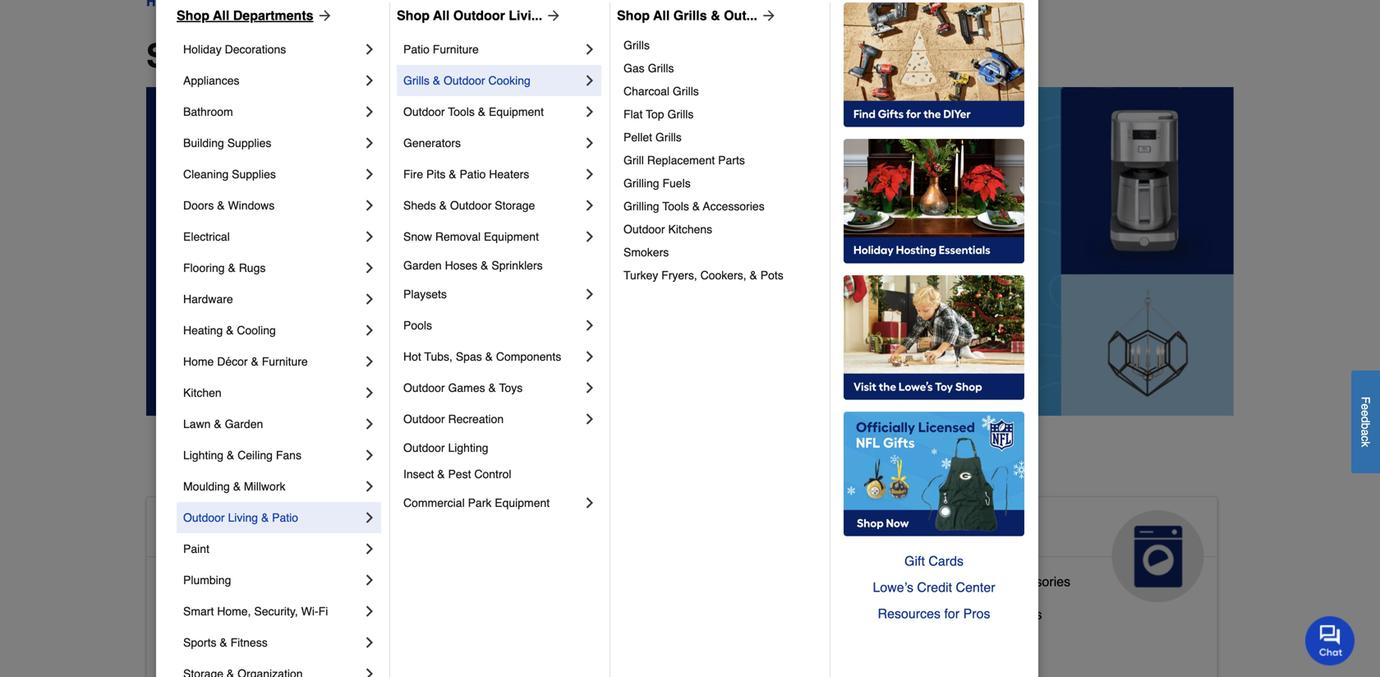 Task type: describe. For each thing, give the bounding box(es) containing it.
gift cards link
[[844, 548, 1025, 575]]

pet inside animal & pet care
[[633, 517, 668, 543]]

tools for grilling
[[663, 200, 690, 213]]

livestock supplies
[[527, 600, 635, 616]]

& left cooling
[[226, 324, 234, 337]]

& right sheds
[[439, 199, 447, 212]]

grilling fuels link
[[624, 172, 819, 195]]

accessories for grilling tools & accessories
[[703, 200, 765, 213]]

0 horizontal spatial appliances link
[[183, 65, 362, 96]]

building
[[183, 136, 224, 150]]

hot tubs, spas & components
[[404, 350, 562, 363]]

accessible for accessible entry & home
[[160, 640, 223, 655]]

rugs
[[239, 261, 266, 275]]

smart home, security, wi-fi
[[183, 605, 328, 618]]

pots
[[761, 269, 784, 282]]

& up kitchens
[[693, 200, 700, 213]]

chevron right image for commercial park equipment
[[582, 495, 598, 511]]

insect & pest control link
[[404, 461, 598, 487]]

outdoor for outdoor tools & equipment
[[404, 105, 445, 118]]

holiday hosting essentials. image
[[844, 139, 1025, 264]]

chevron right image for electrical
[[362, 228, 378, 245]]

accessible bathroom
[[160, 574, 284, 589]]

smart
[[183, 605, 214, 618]]

chevron right image for flooring & rugs
[[362, 260, 378, 276]]

all for outdoor
[[433, 8, 450, 23]]

& right the décor
[[251, 355, 259, 368]]

electrical
[[183, 230, 230, 243]]

outdoor living & patio link
[[183, 502, 362, 533]]

playsets link
[[404, 279, 582, 310]]

generators
[[404, 136, 461, 150]]

0 vertical spatial patio
[[404, 43, 430, 56]]

chevron right image for outdoor games & toys
[[582, 380, 598, 396]]

garden hoses & sprinklers link
[[404, 252, 598, 279]]

grilling tools & accessories
[[624, 200, 765, 213]]

officially licensed n f l gifts. shop now. image
[[844, 412, 1025, 537]]

appliances image
[[1113, 510, 1205, 602]]

center
[[956, 580, 996, 595]]

& down accessible bedroom "link"
[[220, 636, 227, 649]]

beverage & wine chillers
[[893, 607, 1043, 622]]

entry
[[227, 640, 257, 655]]

lowe's credit center
[[873, 580, 996, 595]]

patio for outdoor living & patio
[[272, 511, 298, 524]]

& left 'rugs'
[[228, 261, 236, 275]]

snow
[[404, 230, 432, 243]]

patio furniture
[[404, 43, 479, 56]]

1 e from the top
[[1360, 404, 1373, 410]]

0 vertical spatial parts
[[718, 154, 745, 167]]

animal & pet care link
[[513, 497, 852, 602]]

patio furniture link
[[404, 34, 582, 65]]

1 vertical spatial garden
[[225, 418, 263, 431]]

accessible home link
[[147, 497, 485, 602]]

chevron right image for appliances
[[362, 72, 378, 89]]

beds,
[[550, 633, 584, 648]]

components
[[496, 350, 562, 363]]

shop all outdoor livi...
[[397, 8, 543, 23]]

cards
[[929, 554, 964, 569]]

& left 'pots' on the right
[[750, 269, 758, 282]]

accessible home image
[[380, 510, 472, 602]]

0 vertical spatial equipment
[[489, 105, 544, 118]]

animal & pet care image
[[746, 510, 838, 602]]

& right entry
[[261, 640, 270, 655]]

sheds
[[404, 199, 436, 212]]

snow removal equipment
[[404, 230, 539, 243]]

chevron right image for hardware
[[362, 291, 378, 307]]

doors & windows
[[183, 199, 275, 212]]

pet beds, houses, & furniture
[[527, 633, 704, 648]]

patio for fire pits & patio heaters
[[460, 168, 486, 181]]

pellet
[[624, 131, 653, 144]]

flat
[[624, 108, 643, 121]]

outdoor inside shop all outdoor livi... link
[[453, 8, 505, 23]]

out...
[[724, 8, 758, 23]]

windows
[[228, 199, 275, 212]]

departments for shop all departments
[[233, 8, 314, 23]]

f e e d b a c k
[[1360, 397, 1373, 447]]

grills & outdoor cooking
[[404, 74, 531, 87]]

gift cards
[[905, 554, 964, 569]]

pools link
[[404, 310, 582, 341]]

commercial park equipment link
[[404, 487, 582, 519]]

garden hoses & sprinklers
[[404, 259, 543, 272]]

chevron right image for pools
[[582, 317, 598, 334]]

tubs,
[[425, 350, 453, 363]]

grill replacement parts
[[624, 154, 745, 167]]

c
[[1360, 436, 1373, 441]]

outdoor inside grills & outdoor cooking link
[[444, 74, 485, 87]]

removal
[[436, 230, 481, 243]]

grills up gas
[[624, 39, 650, 52]]

tools for outdoor
[[448, 105, 475, 118]]

1 horizontal spatial garden
[[404, 259, 442, 272]]

ceiling
[[238, 449, 273, 462]]

chevron right image for outdoor living & patio
[[362, 510, 378, 526]]

turkey fryers, cookers, & pots link
[[624, 264, 819, 287]]

wi-
[[301, 605, 319, 618]]

grills up the grills link on the top of page
[[674, 8, 707, 23]]

flooring & rugs link
[[183, 252, 362, 284]]

home,
[[217, 605, 251, 618]]

shop all departments
[[177, 8, 314, 23]]

& right living at the left
[[261, 511, 269, 524]]

plumbing
[[183, 574, 231, 587]]

outdoor games & toys
[[404, 381, 523, 395]]

& left pros
[[953, 607, 961, 622]]

fi
[[319, 605, 328, 618]]

chillers
[[999, 607, 1043, 622]]

2 vertical spatial home
[[274, 640, 309, 655]]

visit the lowe's toy shop. image
[[844, 275, 1025, 400]]

0 horizontal spatial pet
[[527, 633, 546, 648]]

all for grills
[[654, 8, 670, 23]]

charcoal grills link
[[624, 80, 819, 103]]

chevron right image for fire pits & patio heaters
[[582, 166, 598, 182]]

& right the spas
[[485, 350, 493, 363]]

chevron right image for generators
[[582, 135, 598, 151]]

grills down the flat top grills
[[656, 131, 682, 144]]

hot tubs, spas & components link
[[404, 341, 582, 372]]

0 vertical spatial furniture
[[433, 43, 479, 56]]

& right pits
[[449, 168, 457, 181]]

chevron right image for outdoor recreation
[[582, 411, 598, 427]]

grills right 'top'
[[668, 108, 694, 121]]

pest
[[448, 468, 471, 481]]

& left out...
[[711, 8, 721, 23]]

smokers
[[624, 246, 669, 259]]

chevron right image for plumbing
[[362, 572, 378, 588]]

chevron right image for kitchen
[[362, 385, 378, 401]]

shop all departments link
[[177, 6, 333, 25]]

home décor & furniture
[[183, 355, 308, 368]]

pet beds, houses, & furniture link
[[527, 630, 704, 662]]

supplies for cleaning supplies
[[232, 168, 276, 181]]

a
[[1360, 429, 1373, 436]]

cleaning
[[183, 168, 229, 181]]

outdoor for outdoor games & toys
[[404, 381, 445, 395]]

insect
[[404, 468, 434, 481]]

security,
[[254, 605, 298, 618]]

grill replacement parts link
[[624, 149, 819, 172]]

shop for shop all outdoor livi...
[[397, 8, 430, 23]]

charcoal grills
[[624, 85, 699, 98]]

outdoor kitchens
[[624, 223, 713, 236]]

paint link
[[183, 533, 362, 565]]

care
[[527, 543, 578, 570]]

fuels
[[663, 177, 691, 190]]

outdoor for outdoor recreation
[[404, 413, 445, 426]]

grills up the flat top grills
[[673, 85, 699, 98]]

chevron right image for heating & cooling
[[362, 322, 378, 339]]

& left ceiling
[[227, 449, 234, 462]]

flooring
[[183, 261, 225, 275]]

storage
[[495, 199, 535, 212]]

outdoor tools & equipment
[[404, 105, 544, 118]]

paint
[[183, 542, 210, 556]]

0 horizontal spatial appliances
[[183, 74, 240, 87]]

f e e d b a c k button
[[1352, 371, 1381, 473]]

gift
[[905, 554, 925, 569]]

outdoor inside sheds & outdoor storage link
[[450, 199, 492, 212]]

playsets
[[404, 288, 447, 301]]

appliance parts & accessories link
[[893, 570, 1071, 603]]



Task type: locate. For each thing, give the bounding box(es) containing it.
kitchen link
[[183, 377, 362, 408]]

furniture up grills & outdoor cooking
[[433, 43, 479, 56]]

0 vertical spatial garden
[[404, 259, 442, 272]]

1 vertical spatial equipment
[[484, 230, 539, 243]]

2 vertical spatial supplies
[[585, 600, 635, 616]]

shop up patio furniture
[[397, 8, 430, 23]]

all up patio furniture
[[433, 8, 450, 23]]

& left millwork
[[233, 480, 241, 493]]

& left pest
[[437, 468, 445, 481]]

home décor & furniture link
[[183, 346, 362, 377]]

accessories up chillers
[[1001, 574, 1071, 589]]

resources for pros
[[878, 606, 991, 621]]

chevron right image for playsets
[[582, 286, 598, 302]]

chevron right image
[[362, 41, 378, 58], [582, 72, 598, 89], [582, 104, 598, 120], [362, 166, 378, 182], [582, 166, 598, 182], [582, 197, 598, 214], [582, 286, 598, 302], [362, 291, 378, 307], [362, 385, 378, 401], [582, 411, 598, 427], [362, 478, 378, 495], [582, 495, 598, 511], [362, 510, 378, 526], [362, 541, 378, 557], [362, 572, 378, 588], [362, 603, 378, 620], [362, 666, 378, 677]]

1 arrow right image from the left
[[314, 7, 333, 24]]

shop inside shop all grills & out... link
[[617, 8, 650, 23]]

0 horizontal spatial tools
[[448, 105, 475, 118]]

outdoor up generators on the top left of page
[[404, 105, 445, 118]]

furniture
[[433, 43, 479, 56], [262, 355, 308, 368], [651, 633, 704, 648]]

heating
[[183, 324, 223, 337]]

0 horizontal spatial arrow right image
[[314, 7, 333, 24]]

chevron right image
[[582, 41, 598, 58], [362, 72, 378, 89], [362, 104, 378, 120], [362, 135, 378, 151], [582, 135, 598, 151], [362, 197, 378, 214], [362, 228, 378, 245], [582, 228, 598, 245], [362, 260, 378, 276], [582, 317, 598, 334], [362, 322, 378, 339], [582, 348, 598, 365], [362, 353, 378, 370], [582, 380, 598, 396], [362, 416, 378, 432], [362, 447, 378, 464], [362, 635, 378, 651]]

chevron right image for smart home, security, wi-fi
[[362, 603, 378, 620]]

0 vertical spatial appliances link
[[183, 65, 362, 96]]

bathroom
[[183, 105, 233, 118], [227, 574, 284, 589]]

arrow right image
[[314, 7, 333, 24], [758, 7, 778, 24]]

accessible
[[160, 517, 281, 543], [160, 574, 223, 589], [160, 607, 223, 622], [160, 640, 223, 655]]

arrow right image inside shop all grills & out... link
[[758, 7, 778, 24]]

chevron right image for lawn & garden
[[362, 416, 378, 432]]

pits
[[427, 168, 446, 181]]

0 vertical spatial home
[[183, 355, 214, 368]]

charcoal
[[624, 85, 670, 98]]

grilling down grill
[[624, 177, 660, 190]]

chat invite button image
[[1306, 616, 1356, 666]]

outdoor down moulding at left
[[183, 511, 225, 524]]

equipment for park
[[495, 496, 550, 510]]

outdoor down the 'hot'
[[404, 381, 445, 395]]

cookers,
[[701, 269, 747, 282]]

& inside animal & pet care
[[610, 517, 626, 543]]

enjoy savings year-round. no matter what you're shopping for, find what you need at a great price. image
[[146, 87, 1235, 416]]

accessible for accessible bathroom
[[160, 574, 223, 589]]

1 vertical spatial bathroom
[[227, 574, 284, 589]]

1 vertical spatial accessories
[[1001, 574, 1071, 589]]

2 arrow right image from the left
[[758, 7, 778, 24]]

supplies up houses,
[[585, 600, 635, 616]]

2 grilling from the top
[[624, 200, 660, 213]]

fire pits & patio heaters
[[404, 168, 530, 181]]

livestock
[[527, 600, 581, 616]]

1 vertical spatial pet
[[527, 633, 546, 648]]

kitchen
[[183, 386, 222, 399]]

equipment for removal
[[484, 230, 539, 243]]

equipment
[[489, 105, 544, 118], [484, 230, 539, 243], [495, 496, 550, 510]]

e
[[1360, 404, 1373, 410], [1360, 410, 1373, 416]]

0 horizontal spatial lighting
[[183, 449, 224, 462]]

arrow right image inside shop all departments 'link'
[[314, 7, 333, 24]]

outdoor tools & equipment link
[[404, 96, 582, 127]]

departments inside shop all departments 'link'
[[233, 8, 314, 23]]

lawn
[[183, 418, 211, 431]]

outdoor inside outdoor living & patio link
[[183, 511, 225, 524]]

accessible for accessible bedroom
[[160, 607, 223, 622]]

outdoor inside outdoor recreation link
[[404, 413, 445, 426]]

doors & windows link
[[183, 190, 362, 221]]

chevron right image for outdoor tools & equipment
[[582, 104, 598, 120]]

0 horizontal spatial parts
[[718, 154, 745, 167]]

shop for shop all departments
[[177, 8, 210, 23]]

d
[[1360, 416, 1373, 423]]

outdoor up outdoor tools & equipment
[[444, 74, 485, 87]]

accessible down moulding at left
[[160, 517, 281, 543]]

furniture right houses,
[[651, 633, 704, 648]]

outdoor for outdoor lighting
[[404, 441, 445, 455]]

grilling for grilling fuels
[[624, 177, 660, 190]]

chevron right image for sheds & outdoor storage
[[582, 197, 598, 214]]

appliances link
[[183, 65, 362, 96], [880, 497, 1218, 602]]

equipment up "sprinklers"
[[484, 230, 539, 243]]

lighting & ceiling fans
[[183, 449, 302, 462]]

arrow right image up shop all departments
[[314, 7, 333, 24]]

outdoor up insect
[[404, 441, 445, 455]]

shop up holiday on the left
[[177, 8, 210, 23]]

shop all grills & out... link
[[617, 6, 778, 25]]

1 vertical spatial patio
[[460, 168, 486, 181]]

& down patio furniture
[[433, 74, 441, 87]]

arrow right image
[[543, 7, 562, 24]]

holiday decorations link
[[183, 34, 362, 65]]

1 horizontal spatial arrow right image
[[758, 7, 778, 24]]

supplies up cleaning supplies
[[227, 136, 272, 150]]

tools down 'fuels'
[[663, 200, 690, 213]]

flat top grills link
[[624, 103, 819, 126]]

bathroom link
[[183, 96, 362, 127]]

chevron right image for bathroom
[[362, 104, 378, 120]]

patio up grills & outdoor cooking
[[404, 43, 430, 56]]

3 accessible from the top
[[160, 607, 223, 622]]

all up gas grills
[[654, 8, 670, 23]]

fitness
[[231, 636, 268, 649]]

e up 'b'
[[1360, 410, 1373, 416]]

accessible inside "link"
[[160, 607, 223, 622]]

0 vertical spatial tools
[[448, 105, 475, 118]]

outdoor inside outdoor lighting link
[[404, 441, 445, 455]]

spas
[[456, 350, 482, 363]]

bathroom up 'smart home, security, wi-fi'
[[227, 574, 284, 589]]

supplies for building supplies
[[227, 136, 272, 150]]

1 vertical spatial tools
[[663, 200, 690, 213]]

supplies for livestock supplies
[[585, 600, 635, 616]]

fire pits & patio heaters link
[[404, 159, 582, 190]]

grills link
[[624, 34, 819, 57]]

& right animal
[[610, 517, 626, 543]]

chevron right image for sports & fitness
[[362, 635, 378, 651]]

shop up gas
[[617, 8, 650, 23]]

garden up playsets
[[404, 259, 442, 272]]

livi...
[[509, 8, 543, 23]]

cooking
[[489, 74, 531, 87]]

outdoor living & patio
[[183, 511, 298, 524]]

arrow right image for shop all grills & out...
[[758, 7, 778, 24]]

all for departments
[[213, 8, 230, 23]]

moulding & millwork
[[183, 480, 286, 493]]

& right doors
[[217, 199, 225, 212]]

fire
[[404, 168, 423, 181]]

lighting up moulding at left
[[183, 449, 224, 462]]

1 horizontal spatial furniture
[[433, 43, 479, 56]]

all inside 'link'
[[213, 8, 230, 23]]

grilling for grilling tools & accessories
[[624, 200, 660, 213]]

building supplies
[[183, 136, 272, 150]]

chevron right image for cleaning supplies
[[362, 166, 378, 182]]

0 horizontal spatial furniture
[[262, 355, 308, 368]]

1 horizontal spatial accessories
[[1001, 574, 1071, 589]]

0 vertical spatial accessories
[[703, 200, 765, 213]]

parts down "pellet grills" link on the top of the page
[[718, 154, 745, 167]]

chevron right image for hot tubs, spas & components
[[582, 348, 598, 365]]

smokers link
[[624, 241, 819, 264]]

0 horizontal spatial patio
[[272, 511, 298, 524]]

hardware
[[183, 293, 233, 306]]

garden
[[404, 259, 442, 272], [225, 418, 263, 431]]

holiday
[[183, 43, 222, 56]]

appliances up "cards"
[[893, 517, 1016, 543]]

grilling down grilling fuels on the top of page
[[624, 200, 660, 213]]

equipment down insect & pest control link
[[495, 496, 550, 510]]

1 horizontal spatial shop
[[397, 8, 430, 23]]

shop all outdoor livi... link
[[397, 6, 562, 25]]

1 horizontal spatial pet
[[633, 517, 668, 543]]

lawn & garden
[[183, 418, 263, 431]]

arrow right image up the grills link on the top of page
[[758, 7, 778, 24]]

2 horizontal spatial patio
[[460, 168, 486, 181]]

outdoor up patio furniture link
[[453, 8, 505, 23]]

grills down patio furniture
[[404, 74, 430, 87]]

commercial
[[404, 496, 465, 510]]

shop inside shop all outdoor livi... link
[[397, 8, 430, 23]]

animal
[[527, 517, 603, 543]]

& up wine
[[988, 574, 997, 589]]

tools down grills & outdoor cooking
[[448, 105, 475, 118]]

chevron right image for grills & outdoor cooking
[[582, 72, 598, 89]]

garden up "lighting & ceiling fans"
[[225, 418, 263, 431]]

grill
[[624, 154, 644, 167]]

outdoor inside outdoor games & toys 'link'
[[404, 381, 445, 395]]

2 horizontal spatial shop
[[617, 8, 650, 23]]

grills up charcoal grills
[[648, 62, 674, 75]]

accessories for appliance parts & accessories
[[1001, 574, 1071, 589]]

f
[[1360, 397, 1373, 404]]

chevron right image for doors & windows
[[362, 197, 378, 214]]

tools
[[448, 105, 475, 118], [663, 200, 690, 213]]

1 grilling from the top
[[624, 177, 660, 190]]

livestock supplies link
[[527, 597, 635, 630]]

chevron right image for snow removal equipment
[[582, 228, 598, 245]]

1 shop from the left
[[177, 8, 210, 23]]

shop inside shop all departments 'link'
[[177, 8, 210, 23]]

shop for shop all grills & out...
[[617, 8, 650, 23]]

chevron right image for patio furniture
[[582, 41, 598, 58]]

sports & fitness
[[183, 636, 268, 649]]

patio
[[404, 43, 430, 56], [460, 168, 486, 181], [272, 511, 298, 524]]

1 accessible from the top
[[160, 517, 281, 543]]

patio down moulding & millwork link
[[272, 511, 298, 524]]

appliances
[[183, 74, 240, 87], [893, 517, 1016, 543]]

1 vertical spatial supplies
[[232, 168, 276, 181]]

heaters
[[489, 168, 530, 181]]

toys
[[499, 381, 523, 395]]

chevron right image for building supplies
[[362, 135, 378, 151]]

home down moulding & millwork link
[[287, 517, 351, 543]]

accessible for accessible home
[[160, 517, 281, 543]]

chevron right image for holiday decorations
[[362, 41, 378, 58]]

home down security,
[[274, 640, 309, 655]]

outdoor games & toys link
[[404, 372, 582, 404]]

1 vertical spatial furniture
[[262, 355, 308, 368]]

generators link
[[404, 127, 582, 159]]

2 accessible from the top
[[160, 574, 223, 589]]

& right hoses
[[481, 259, 489, 272]]

resources for pros link
[[844, 601, 1025, 627]]

smart home, security, wi-fi link
[[183, 596, 362, 627]]

fans
[[276, 449, 302, 462]]

1 horizontal spatial appliances
[[893, 517, 1016, 543]]

accessible up the smart
[[160, 574, 223, 589]]

accessible down the smart
[[160, 640, 223, 655]]

appliance
[[893, 574, 950, 589]]

outdoor up snow removal equipment at the top of the page
[[450, 199, 492, 212]]

1 horizontal spatial tools
[[663, 200, 690, 213]]

1 horizontal spatial lighting
[[448, 441, 489, 455]]

chevron right image for moulding & millwork
[[362, 478, 378, 495]]

1 vertical spatial grilling
[[624, 200, 660, 213]]

4 accessible from the top
[[160, 640, 223, 655]]

outdoor for outdoor living & patio
[[183, 511, 225, 524]]

home up kitchen
[[183, 355, 214, 368]]

0 vertical spatial departments
[[233, 8, 314, 23]]

accessible up sports
[[160, 607, 223, 622]]

1 vertical spatial appliances link
[[880, 497, 1218, 602]]

e up d
[[1360, 404, 1373, 410]]

0 horizontal spatial shop
[[177, 8, 210, 23]]

2 horizontal spatial furniture
[[651, 633, 704, 648]]

1 vertical spatial home
[[287, 517, 351, 543]]

sheds & outdoor storage
[[404, 199, 535, 212]]

parts down "cards"
[[954, 574, 985, 589]]

chevron right image for lighting & ceiling fans
[[362, 447, 378, 464]]

appliances link up chillers
[[880, 497, 1218, 602]]

& right lawn
[[214, 418, 222, 431]]

appliances link down decorations on the top of page
[[183, 65, 362, 96]]

all down shop all departments 'link'
[[237, 37, 278, 75]]

accessories up the outdoor kitchens 'link'
[[703, 200, 765, 213]]

all up holiday decorations
[[213, 8, 230, 23]]

accessible bathroom link
[[160, 570, 284, 603]]

resources
[[878, 606, 941, 621]]

1 horizontal spatial patio
[[404, 43, 430, 56]]

outdoor up outdoor lighting
[[404, 413, 445, 426]]

cleaning supplies link
[[183, 159, 362, 190]]

bedroom
[[227, 607, 280, 622]]

holiday decorations
[[183, 43, 286, 56]]

insect & pest control
[[404, 468, 512, 481]]

2 vertical spatial patio
[[272, 511, 298, 524]]

chevron right image for paint
[[362, 541, 378, 557]]

arrow right image for shop all departments
[[314, 7, 333, 24]]

1 horizontal spatial appliances link
[[880, 497, 1218, 602]]

home
[[183, 355, 214, 368], [287, 517, 351, 543], [274, 640, 309, 655]]

0 vertical spatial appliances
[[183, 74, 240, 87]]

patio up sheds & outdoor storage
[[460, 168, 486, 181]]

2 shop from the left
[[397, 8, 430, 23]]

departments for shop all departments
[[288, 37, 489, 75]]

1 vertical spatial departments
[[288, 37, 489, 75]]

animal & pet care
[[527, 517, 668, 570]]

& right houses,
[[639, 633, 648, 648]]

& up generators link
[[478, 105, 486, 118]]

kitchens
[[669, 223, 713, 236]]

furniture down heating & cooling 'link'
[[262, 355, 308, 368]]

2 vertical spatial furniture
[[651, 633, 704, 648]]

outdoor for outdoor kitchens
[[624, 223, 665, 236]]

3 shop from the left
[[617, 8, 650, 23]]

0 vertical spatial pet
[[633, 517, 668, 543]]

2 vertical spatial equipment
[[495, 496, 550, 510]]

0 vertical spatial bathroom
[[183, 105, 233, 118]]

cooling
[[237, 324, 276, 337]]

find gifts for the diyer. image
[[844, 2, 1025, 127]]

accessible entry & home link
[[160, 636, 309, 669]]

outdoor lighting
[[404, 441, 489, 455]]

& left toys
[[489, 381, 496, 395]]

appliances down holiday on the left
[[183, 74, 240, 87]]

accessories
[[703, 200, 765, 213], [1001, 574, 1071, 589]]

bathroom inside 'link'
[[183, 105, 233, 118]]

bathroom up building
[[183, 105, 233, 118]]

snow removal equipment link
[[404, 221, 582, 252]]

chevron right image for home décor & furniture
[[362, 353, 378, 370]]

equipment down cooking
[[489, 105, 544, 118]]

1 vertical spatial appliances
[[893, 517, 1016, 543]]

0 vertical spatial supplies
[[227, 136, 272, 150]]

lighting up pest
[[448, 441, 489, 455]]

0 vertical spatial grilling
[[624, 177, 660, 190]]

0 horizontal spatial garden
[[225, 418, 263, 431]]

gas grills
[[624, 62, 674, 75]]

outdoor up smokers
[[624, 223, 665, 236]]

2 e from the top
[[1360, 410, 1373, 416]]

1 horizontal spatial parts
[[954, 574, 985, 589]]

1 vertical spatial parts
[[954, 574, 985, 589]]

outdoor inside 'link'
[[624, 223, 665, 236]]

supplies up windows
[[232, 168, 276, 181]]

replacement
[[647, 154, 715, 167]]

0 horizontal spatial accessories
[[703, 200, 765, 213]]



Task type: vqa. For each thing, say whether or not it's contained in the screenshot.
right
no



